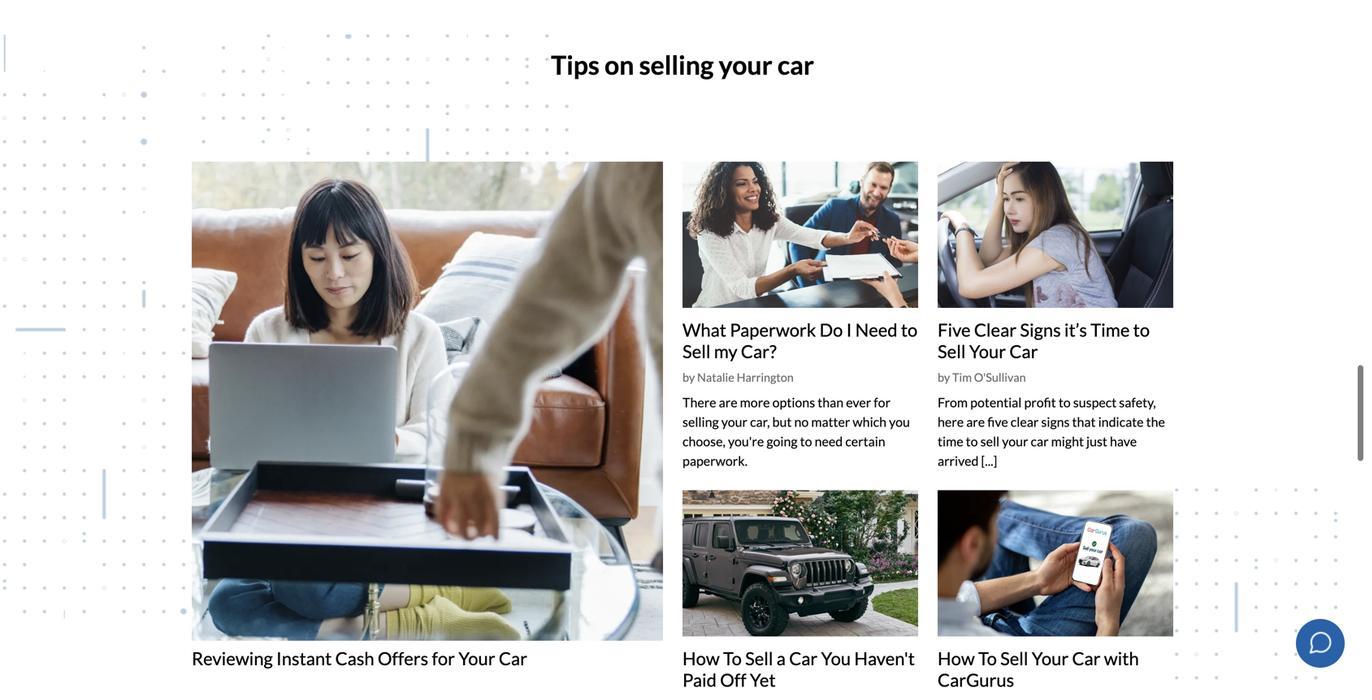 Task type: locate. For each thing, give the bounding box(es) containing it.
2 how from the left
[[938, 648, 975, 670]]

how
[[683, 648, 720, 670], [938, 648, 975, 670]]

your right 'offers'
[[459, 648, 496, 670]]

by left tim
[[938, 371, 951, 385]]

that
[[1073, 414, 1096, 430]]

are left five
[[967, 414, 986, 430]]

sell down five
[[938, 341, 966, 362]]

signs
[[1042, 414, 1070, 430]]

by natalie harrington
[[683, 371, 794, 385]]

1 how from the left
[[683, 648, 720, 670]]

but
[[773, 414, 792, 430]]

than
[[818, 395, 844, 411]]

by left natalie
[[683, 371, 695, 385]]

0 vertical spatial for
[[874, 395, 891, 411]]

1 horizontal spatial by
[[938, 371, 951, 385]]

1 vertical spatial your
[[722, 414, 748, 430]]

0 vertical spatial selling
[[640, 49, 714, 80]]

paperwork
[[730, 320, 817, 341]]

sell inside how to sell your car with cargurus
[[1001, 648, 1029, 670]]

matter
[[812, 414, 851, 430]]

0 horizontal spatial how
[[683, 648, 720, 670]]

0 horizontal spatial are
[[719, 395, 738, 411]]

sell down what
[[683, 341, 711, 362]]

clear
[[975, 320, 1017, 341]]

car,
[[751, 414, 770, 430]]

there
[[683, 395, 717, 411]]

need
[[856, 320, 898, 341]]

your down clear
[[970, 341, 1007, 362]]

1 to from the left
[[724, 648, 742, 670]]

to
[[902, 320, 918, 341], [1134, 320, 1151, 341], [1059, 395, 1071, 411], [801, 434, 813, 450], [966, 434, 979, 450]]

you
[[890, 414, 911, 430]]

car
[[1010, 341, 1039, 362], [499, 648, 528, 670], [790, 648, 818, 670], [1073, 648, 1101, 670]]

my
[[714, 341, 738, 362]]

sell up cargurus
[[1001, 648, 1029, 670]]

certain
[[846, 434, 886, 450]]

how inside how to sell your car with cargurus
[[938, 648, 975, 670]]

five
[[988, 414, 1009, 430]]

reviewing instant cash offers for your car image
[[192, 162, 663, 642]]

to right time
[[1134, 320, 1151, 341]]

sell up yet
[[746, 648, 774, 670]]

2 vertical spatial your
[[1003, 434, 1029, 450]]

you
[[822, 648, 851, 670]]

for up which on the bottom right
[[874, 395, 891, 411]]

1 vertical spatial for
[[432, 648, 455, 670]]

arrived
[[938, 453, 979, 469]]

0 vertical spatial car
[[778, 49, 815, 80]]

1 by from the left
[[683, 371, 695, 385]]

more
[[740, 395, 770, 411]]

1 horizontal spatial to
[[979, 648, 998, 670]]

1 horizontal spatial your
[[970, 341, 1007, 362]]

o'sullivan
[[975, 371, 1027, 385]]

five
[[938, 320, 971, 341]]

1 vertical spatial car
[[1031, 434, 1049, 450]]

by
[[683, 371, 695, 385], [938, 371, 951, 385]]

just
[[1087, 434, 1108, 450]]

your inside there are more options than ever for selling your car, but no matter which you choose, you're going to need certain paperwork.
[[722, 414, 748, 430]]

reviewing instant cash offers for your car link
[[192, 648, 528, 670]]

options
[[773, 395, 816, 411]]

car inside how to sell a car you haven't paid off yet
[[790, 648, 818, 670]]

profit
[[1025, 395, 1057, 411]]

0 horizontal spatial car
[[778, 49, 815, 80]]

selling down there
[[683, 414, 719, 430]]

to down no
[[801, 434, 813, 450]]

five clear signs it's time to sell your car link
[[938, 320, 1151, 362]]

how for how to sell a car you haven't paid off yet
[[683, 648, 720, 670]]

to right need
[[902, 320, 918, 341]]

what paperwork do i need to sell my car? link
[[683, 320, 918, 362]]

how inside how to sell a car you haven't paid off yet
[[683, 648, 720, 670]]

cargurus
[[938, 670, 1015, 689]]

natalie
[[698, 371, 735, 385]]

selling right on
[[640, 49, 714, 80]]

open chat window image
[[1308, 630, 1334, 656]]

sell
[[981, 434, 1000, 450]]

car
[[778, 49, 815, 80], [1031, 434, 1049, 450]]

for
[[874, 395, 891, 411], [432, 648, 455, 670]]

1 vertical spatial are
[[967, 414, 986, 430]]

by for by natalie harrington
[[683, 371, 695, 385]]

how up cargurus
[[938, 648, 975, 670]]

five clear signs it's time to sell your car
[[938, 320, 1151, 362]]

indicate
[[1099, 414, 1144, 430]]

ever
[[847, 395, 872, 411]]

tips on selling your car
[[551, 49, 815, 80]]

paid
[[683, 670, 717, 689]]

sell inside how to sell a car you haven't paid off yet
[[746, 648, 774, 670]]

to up cargurus
[[979, 648, 998, 670]]

to inside what paperwork do i need to sell my car?
[[902, 320, 918, 341]]

1 horizontal spatial for
[[874, 395, 891, 411]]

to inside how to sell a car you haven't paid off yet
[[724, 648, 742, 670]]

signs
[[1021, 320, 1062, 341]]

haven't
[[855, 648, 915, 670]]

0 vertical spatial are
[[719, 395, 738, 411]]

your
[[970, 341, 1007, 362], [459, 648, 496, 670], [1032, 648, 1069, 670]]

1 horizontal spatial car
[[1031, 434, 1049, 450]]

paperwork.
[[683, 453, 748, 469]]

your inside from potential profit to suspect safety, here are five clear signs that indicate the time to sell your car might just have arrived [...]
[[1003, 434, 1029, 450]]

to inside how to sell your car with cargurus
[[979, 648, 998, 670]]

how to sell your car with cargurus
[[938, 648, 1140, 689]]

need
[[815, 434, 843, 450]]

are inside there are more options than ever for selling your car, but no matter which you choose, you're going to need certain paperwork.
[[719, 395, 738, 411]]

1 horizontal spatial are
[[967, 414, 986, 430]]

what paperwork do i need to sell my car? image
[[683, 162, 919, 308]]

to for a
[[724, 648, 742, 670]]

suspect
[[1074, 395, 1117, 411]]

choose,
[[683, 434, 726, 450]]

car?
[[741, 341, 777, 362]]

0 horizontal spatial by
[[683, 371, 695, 385]]

how to sell a car you haven't paid off yet link
[[683, 648, 915, 689]]

five clear signs it's time to sell your car image
[[938, 162, 1174, 308]]

0 horizontal spatial to
[[724, 648, 742, 670]]

1 horizontal spatial how
[[938, 648, 975, 670]]

selling
[[640, 49, 714, 80], [683, 414, 719, 430]]

with
[[1105, 648, 1140, 670]]

2 to from the left
[[979, 648, 998, 670]]

are left more
[[719, 395, 738, 411]]

potential
[[971, 395, 1022, 411]]

2 by from the left
[[938, 371, 951, 385]]

instant
[[276, 648, 332, 670]]

offers
[[378, 648, 429, 670]]

1 vertical spatial selling
[[683, 414, 719, 430]]

car inside from potential profit to suspect safety, here are five clear signs that indicate the time to sell your car might just have arrived [...]
[[1031, 434, 1049, 450]]

from
[[938, 395, 968, 411]]

your
[[719, 49, 773, 80], [722, 414, 748, 430], [1003, 434, 1029, 450]]

which
[[853, 414, 887, 430]]

might
[[1052, 434, 1085, 450]]

how up paid
[[683, 648, 720, 670]]

car inside how to sell your car with cargurus
[[1073, 648, 1101, 670]]

to
[[724, 648, 742, 670], [979, 648, 998, 670]]

your left with
[[1032, 648, 1069, 670]]

what
[[683, 320, 727, 341]]

time
[[938, 434, 964, 450]]

selling inside there are more options than ever for selling your car, but no matter which you choose, you're going to need certain paperwork.
[[683, 414, 719, 430]]

0 horizontal spatial for
[[432, 648, 455, 670]]

2 horizontal spatial your
[[1032, 648, 1069, 670]]

to up off
[[724, 648, 742, 670]]

for inside there are more options than ever for selling your car, but no matter which you choose, you're going to need certain paperwork.
[[874, 395, 891, 411]]

sell
[[683, 341, 711, 362], [938, 341, 966, 362], [746, 648, 774, 670], [1001, 648, 1029, 670]]

are
[[719, 395, 738, 411], [967, 414, 986, 430]]

by for by tim o'sullivan
[[938, 371, 951, 385]]

to up signs at the bottom of page
[[1059, 395, 1071, 411]]

for right 'offers'
[[432, 648, 455, 670]]

off
[[721, 670, 747, 689]]



Task type: vqa. For each thing, say whether or not it's contained in the screenshot.
187,635
no



Task type: describe. For each thing, give the bounding box(es) containing it.
on
[[605, 49, 635, 80]]

here
[[938, 414, 964, 430]]

what paperwork do i need to sell my car?
[[683, 320, 918, 362]]

sell inside five clear signs it's time to sell your car
[[938, 341, 966, 362]]

do
[[820, 320, 843, 341]]

safety,
[[1120, 395, 1157, 411]]

how for how to sell your car with cargurus
[[938, 648, 975, 670]]

are inside from potential profit to suspect safety, here are five clear signs that indicate the time to sell your car might just have arrived [...]
[[967, 414, 986, 430]]

your inside how to sell your car with cargurus
[[1032, 648, 1069, 670]]

car inside five clear signs it's time to sell your car
[[1010, 341, 1039, 362]]

clear
[[1011, 414, 1039, 430]]

sell inside what paperwork do i need to sell my car?
[[683, 341, 711, 362]]

tim
[[953, 371, 972, 385]]

reviewing instant cash offers for your car
[[192, 648, 528, 670]]

harrington
[[737, 371, 794, 385]]

yet
[[750, 670, 776, 689]]

from potential profit to suspect safety, here are five clear signs that indicate the time to sell your car might just have arrived [...]
[[938, 395, 1166, 469]]

a
[[777, 648, 786, 670]]

no
[[795, 414, 809, 430]]

reviewing
[[192, 648, 273, 670]]

have
[[1111, 434, 1138, 450]]

how to sell a car you haven't paid off yet image
[[683, 491, 919, 637]]

how to sell a car you haven't paid off yet
[[683, 648, 915, 689]]

0 vertical spatial your
[[719, 49, 773, 80]]

going
[[767, 434, 798, 450]]

to inside there are more options than ever for selling your car, but no matter which you choose, you're going to need certain paperwork.
[[801, 434, 813, 450]]

you're
[[728, 434, 764, 450]]

tips
[[551, 49, 600, 80]]

the
[[1147, 414, 1166, 430]]

by tim o'sullivan
[[938, 371, 1027, 385]]

there are more options than ever for selling your car, but no matter which you choose, you're going to need certain paperwork.
[[683, 395, 911, 469]]

cash
[[335, 648, 375, 670]]

[...]
[[982, 453, 998, 469]]

how to sell your car with cargurus image
[[938, 491, 1174, 637]]

i
[[847, 320, 852, 341]]

to left sell
[[966, 434, 979, 450]]

to for your
[[979, 648, 998, 670]]

how to sell your car with cargurus link
[[938, 648, 1140, 689]]

it's
[[1065, 320, 1088, 341]]

0 horizontal spatial your
[[459, 648, 496, 670]]

to inside five clear signs it's time to sell your car
[[1134, 320, 1151, 341]]

time
[[1091, 320, 1130, 341]]

your inside five clear signs it's time to sell your car
[[970, 341, 1007, 362]]



